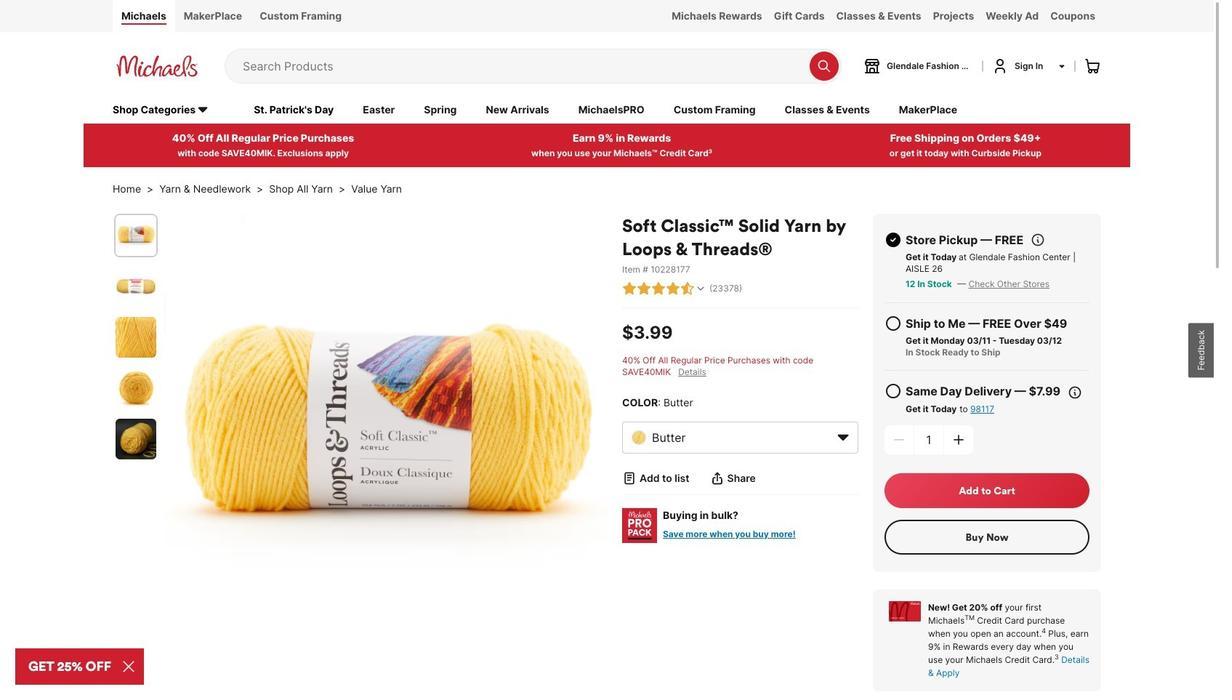 Task type: locate. For each thing, give the bounding box(es) containing it.
tabler image
[[1031, 232, 1046, 247], [622, 281, 637, 296], [637, 281, 651, 296], [681, 281, 695, 296], [885, 315, 902, 332], [885, 382, 902, 400]]

open samedaydelivery details modal image
[[1068, 385, 1083, 400]]

Search Input field
[[243, 49, 803, 83]]

tabler image
[[651, 281, 666, 296], [666, 281, 681, 296], [695, 283, 707, 294], [622, 471, 637, 486]]

search button image
[[817, 59, 832, 73]]

plcc card logo image
[[889, 601, 921, 621]]

soft classic&#x2122; solid yarn by loops &#x26; threads&#xae; image
[[164, 214, 608, 657], [116, 215, 156, 256], [116, 266, 156, 307], [116, 317, 156, 358], [116, 368, 156, 408], [116, 419, 156, 459]]



Task type: describe. For each thing, give the bounding box(es) containing it.
color variant image
[[632, 430, 646, 445]]

Number Stepper text field
[[915, 425, 944, 454]]

button to increment counter for number stepper image
[[952, 432, 966, 447]]



Task type: vqa. For each thing, say whether or not it's contained in the screenshot.
Melissa
no



